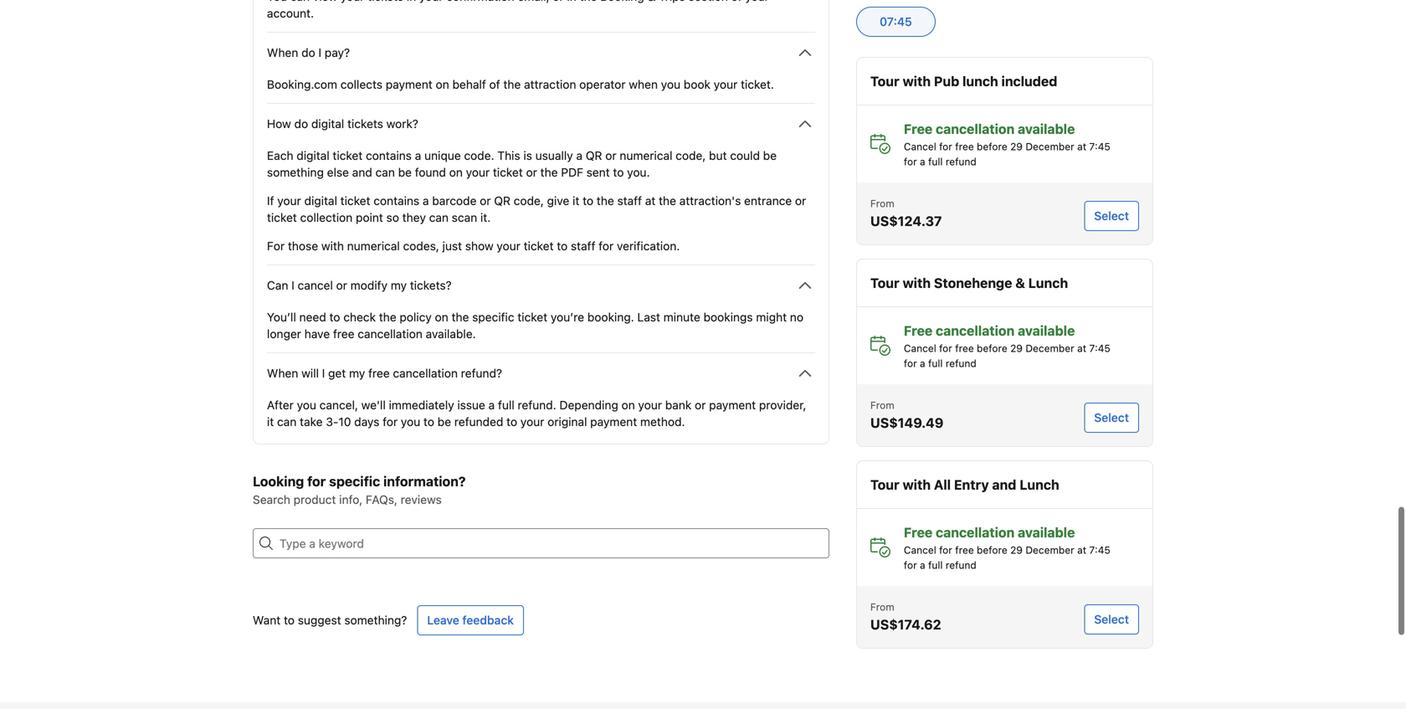 Task type: vqa. For each thing, say whether or not it's contained in the screenshot.
Booking.com
yes



Task type: describe. For each thing, give the bounding box(es) containing it.
how
[[267, 113, 291, 126]]

code.
[[464, 144, 494, 158]]

7:45 for tour with stonehenge & lunch
[[1089, 338, 1111, 350]]

for down all
[[939, 540, 953, 552]]

you.
[[627, 161, 650, 175]]

at for tour with stonehenge & lunch
[[1077, 338, 1087, 350]]

cancel for stonehenge
[[904, 338, 937, 350]]

0 vertical spatial be
[[763, 144, 777, 158]]

december for tour with pub lunch included
[[1026, 136, 1075, 148]]

specific inside you'll need to check the policy on the specific ticket you're booking. last minute bookings might no longer have free cancellation available.
[[472, 306, 514, 320]]

full for tour with stonehenge & lunch
[[928, 353, 943, 365]]

info,
[[339, 488, 363, 502]]

scan
[[452, 206, 477, 220]]

point
[[356, 206, 383, 220]]

when
[[629, 73, 658, 87]]

if your digital ticket contains a barcode or qr code, give it to the staff at the attraction's entrance or ticket collection point so they can scan it.
[[267, 190, 806, 220]]

07:45
[[880, 10, 912, 24]]

when for when do i pay?
[[267, 41, 298, 55]]

select for tour with pub lunch included
[[1094, 205, 1129, 218]]

to right refunded
[[507, 411, 517, 424]]

for down tour with stonehenge & lunch
[[939, 338, 953, 350]]

give
[[547, 190, 570, 203]]

1 vertical spatial i
[[292, 274, 295, 288]]

a inside "after you cancel, we'll immediately issue a full refund. depending on your bank or payment provider, it can take 3-10 days for you to be refunded to your original payment method."
[[489, 394, 495, 408]]

book
[[684, 73, 711, 87]]

something
[[267, 161, 324, 175]]

ticket down this
[[493, 161, 523, 175]]

stonehenge
[[934, 271, 1012, 287]]

your inside if your digital ticket contains a barcode or qr code, give it to the staff at the attraction's entrance or ticket collection point so they can scan it.
[[277, 190, 301, 203]]

work?
[[386, 113, 418, 126]]

original
[[548, 411, 587, 424]]

1 horizontal spatial payment
[[590, 411, 637, 424]]

free inside dropdown button
[[368, 362, 390, 376]]

full for tour with all entry and lunch
[[928, 555, 943, 567]]

refund.
[[518, 394, 556, 408]]

tour with all entry and lunch
[[871, 473, 1060, 488]]

each digital ticket contains a unique code. this is usually a qr or numerical code, but could be something else and can be found on your ticket or the pdf sent to you.
[[267, 144, 777, 175]]

from for us$124.37
[[871, 193, 895, 205]]

last
[[637, 306, 660, 320]]

of
[[489, 73, 500, 87]]

issue
[[457, 394, 485, 408]]

lunch
[[963, 69, 998, 85]]

a up from us$174.62
[[920, 555, 926, 567]]

information?
[[383, 469, 466, 485]]

free for all
[[904, 520, 933, 536]]

on inside each digital ticket contains a unique code. this is usually a qr or numerical code, but could be something else and can be found on your ticket or the pdf sent to you.
[[449, 161, 463, 175]]

full inside "after you cancel, we'll immediately issue a full refund. depending on your bank or payment provider, it can take 3-10 days for you to be refunded to your original payment method."
[[498, 394, 515, 408]]

your right show
[[497, 235, 521, 249]]

longer
[[267, 323, 301, 337]]

or down is
[[526, 161, 537, 175]]

free cancellation available cancel for free before 29 december at 7:45 for a full refund for entry
[[904, 520, 1111, 567]]

we'll
[[361, 394, 386, 408]]

a inside if your digital ticket contains a barcode or qr code, give it to the staff at the attraction's entrance or ticket collection point so they can scan it.
[[423, 190, 429, 203]]

the left policy
[[379, 306, 397, 320]]

have
[[304, 323, 330, 337]]

check
[[343, 306, 376, 320]]

with for tour with all entry and lunch
[[903, 473, 931, 488]]

usually
[[535, 144, 573, 158]]

you'll need to check the policy on the specific ticket you're booking. last minute bookings might no longer have free cancellation available.
[[267, 306, 804, 337]]

minute
[[664, 306, 700, 320]]

2 vertical spatial you
[[401, 411, 420, 424]]

the left the attraction's
[[659, 190, 676, 203]]

but
[[709, 144, 727, 158]]

days
[[354, 411, 380, 424]]

7:45 for tour with pub lunch included
[[1089, 136, 1111, 148]]

contains inside each digital ticket contains a unique code. this is usually a qr or numerical code, but could be something else and can be found on your ticket or the pdf sent to you.
[[366, 144, 412, 158]]

select button for tour with pub lunch included
[[1084, 197, 1139, 227]]

a up from us$149.49
[[920, 353, 926, 365]]

free cancellation available cancel for free before 29 december at 7:45 for a full refund for &
[[904, 319, 1111, 365]]

leave
[[427, 609, 459, 623]]

december for tour with all entry and lunch
[[1026, 540, 1075, 552]]

cancellation inside dropdown button
[[393, 362, 458, 376]]

1 vertical spatial my
[[349, 362, 365, 376]]

for those with numerical codes, just show your ticket to staff for verification.
[[267, 235, 680, 249]]

can
[[267, 274, 288, 288]]

for inside looking for specific information? search product info, faqs, reviews
[[307, 469, 326, 485]]

0 horizontal spatial numerical
[[347, 235, 400, 249]]

sent
[[587, 161, 610, 175]]

select button for tour with all entry and lunch
[[1084, 600, 1139, 630]]

for inside how do digital tickets work? element
[[599, 235, 614, 249]]

looking
[[253, 469, 304, 485]]

tour with pub lunch included
[[871, 69, 1058, 85]]

it inside if your digital ticket contains a barcode or qr code, give it to the staff at the attraction's entrance or ticket collection point so they can scan it.
[[573, 190, 580, 203]]

when will i get my free cancellation refund?
[[267, 362, 502, 376]]

your right book
[[714, 73, 738, 87]]

be inside "after you cancel, we'll immediately issue a full refund. depending on your bank or payment provider, it can take 3-10 days for you to be refunded to your original payment method."
[[438, 411, 451, 424]]

to right want at the bottom left
[[284, 609, 295, 623]]

1 vertical spatial you
[[297, 394, 316, 408]]

ticket inside you'll need to check the policy on the specific ticket you're booking. last minute bookings might no longer have free cancellation available.
[[518, 306, 548, 320]]

codes,
[[403, 235, 439, 249]]

0 vertical spatial my
[[391, 274, 407, 288]]

cancel for pub
[[904, 136, 937, 148]]

want
[[253, 609, 281, 623]]

for down pub
[[939, 136, 953, 148]]

available for tour with pub lunch included
[[1018, 117, 1075, 133]]

the down sent
[[597, 190, 614, 203]]

booking.com
[[267, 73, 337, 87]]

when will i get my free cancellation refund? button
[[267, 359, 815, 379]]

refund for us$174.62
[[946, 555, 977, 567]]

available.
[[426, 323, 476, 337]]

december for tour with stonehenge & lunch
[[1026, 338, 1075, 350]]

29 for included
[[1010, 136, 1023, 148]]

can inside if your digital ticket contains a barcode or qr code, give it to the staff at the attraction's entrance or ticket collection point so they can scan it.
[[429, 206, 449, 220]]

it.
[[480, 206, 491, 220]]

29 for lunch
[[1010, 338, 1023, 350]]

tour for tour with stonehenge & lunch
[[871, 271, 900, 287]]

after
[[267, 394, 294, 408]]

from us$149.49
[[871, 395, 944, 427]]

entry
[[954, 473, 989, 488]]

included
[[1002, 69, 1058, 85]]

free cancellation available cancel for free before 29 december at 7:45 for a full refund for lunch
[[904, 117, 1111, 163]]

select for tour with all entry and lunch
[[1094, 608, 1129, 622]]

can inside each digital ticket contains a unique code. this is usually a qr or numerical code, but could be something else and can be found on your ticket or the pdf sent to you.
[[376, 161, 395, 175]]

for up from us$149.49
[[904, 353, 917, 365]]

1 vertical spatial payment
[[709, 394, 756, 408]]

cancellation inside you'll need to check the policy on the specific ticket you're booking. last minute bookings might no longer have free cancellation available.
[[358, 323, 423, 337]]

reviews
[[401, 488, 442, 502]]

when do i pay?
[[267, 41, 350, 55]]

tickets?
[[410, 274, 452, 288]]

might
[[756, 306, 787, 320]]

booking.
[[588, 306, 634, 320]]

cancellation for tour with all entry and lunch
[[936, 520, 1015, 536]]

booking.com collects payment on behalf of the attraction operator when you book your ticket.
[[267, 73, 774, 87]]

the right of
[[503, 73, 521, 87]]

at for tour with all entry and lunch
[[1077, 540, 1087, 552]]

or up sent
[[605, 144, 617, 158]]

or up it.
[[480, 190, 491, 203]]

leave feedback
[[427, 609, 514, 623]]

us$124.37
[[871, 209, 942, 225]]

cancellation for tour with stonehenge & lunch
[[936, 319, 1015, 334]]

&
[[1016, 271, 1025, 287]]

need
[[299, 306, 326, 320]]

for up from us$124.37
[[904, 152, 917, 163]]

if
[[267, 190, 274, 203]]

suggest
[[298, 609, 341, 623]]

free inside you'll need to check the policy on the specific ticket you're booking. last minute bookings might no longer have free cancellation available.
[[333, 323, 355, 337]]

those
[[288, 235, 318, 249]]

digital for your
[[304, 190, 337, 203]]

immediately
[[389, 394, 454, 408]]

verification.
[[617, 235, 680, 249]]

just
[[443, 235, 462, 249]]

contains inside if your digital ticket contains a barcode or qr code, give it to the staff at the attraction's entrance or ticket collection point so they can scan it.
[[374, 190, 420, 203]]

is
[[524, 144, 532, 158]]

on left "behalf"
[[436, 73, 449, 87]]

provider,
[[759, 394, 807, 408]]



Task type: locate. For each thing, give the bounding box(es) containing it.
tour for tour with pub lunch included
[[871, 69, 900, 85]]

refund for us$124.37
[[946, 152, 977, 163]]

payment left provider,
[[709, 394, 756, 408]]

free
[[955, 136, 974, 148], [333, 323, 355, 337], [955, 338, 974, 350], [368, 362, 390, 376], [955, 540, 974, 552]]

product
[[294, 488, 336, 502]]

1 cancel from the top
[[904, 136, 937, 148]]

code, inside each digital ticket contains a unique code. this is usually a qr or numerical code, but could be something else and can be found on your ticket or the pdf sent to you.
[[676, 144, 706, 158]]

ticket up else
[[333, 144, 363, 158]]

at for tour with pub lunch included
[[1077, 136, 1087, 148]]

available for tour with all entry and lunch
[[1018, 520, 1075, 536]]

search
[[253, 488, 290, 502]]

refund down tour with stonehenge & lunch
[[946, 353, 977, 365]]

2 horizontal spatial can
[[429, 206, 449, 220]]

to inside if your digital ticket contains a barcode or qr code, give it to the staff at the attraction's entrance or ticket collection point so they can scan it.
[[583, 190, 594, 203]]

refund down tour with all entry and lunch
[[946, 555, 977, 567]]

0 vertical spatial you
[[661, 73, 681, 87]]

or right entrance
[[795, 190, 806, 203]]

digital inside if your digital ticket contains a barcode or qr code, give it to the staff at the attraction's entrance or ticket collection point so they can scan it.
[[304, 190, 337, 203]]

0 vertical spatial i
[[319, 41, 322, 55]]

with for tour with stonehenge & lunch
[[903, 271, 931, 287]]

cancel
[[904, 136, 937, 148], [904, 338, 937, 350], [904, 540, 937, 552]]

on right depending
[[622, 394, 635, 408]]

how do digital tickets work? button
[[267, 110, 815, 130]]

3 refund from the top
[[946, 555, 977, 567]]

i for will
[[322, 362, 325, 376]]

and
[[352, 161, 372, 175], [992, 473, 1017, 488]]

refund for us$149.49
[[946, 353, 977, 365]]

2 vertical spatial i
[[322, 362, 325, 376]]

3 before from the top
[[977, 540, 1008, 552]]

2 refund from the top
[[946, 353, 977, 365]]

it down after
[[267, 411, 274, 424]]

1 december from the top
[[1026, 136, 1075, 148]]

code, left but
[[676, 144, 706, 158]]

2 horizontal spatial payment
[[709, 394, 756, 408]]

when left will
[[267, 362, 298, 376]]

i right 'can'
[[292, 274, 295, 288]]

i left pay?
[[319, 41, 322, 55]]

2 cancel from the top
[[904, 338, 937, 350]]

0 horizontal spatial you
[[297, 394, 316, 408]]

3 7:45 from the top
[[1089, 540, 1111, 552]]

available for tour with stonehenge & lunch
[[1018, 319, 1075, 334]]

1 vertical spatial free
[[904, 319, 933, 334]]

staff
[[617, 190, 642, 203], [571, 235, 596, 249]]

0 horizontal spatial my
[[349, 362, 365, 376]]

on up available.
[[435, 306, 448, 320]]

cancellation down entry
[[936, 520, 1015, 536]]

the inside each digital ticket contains a unique code. this is usually a qr or numerical code, but could be something else and can be found on your ticket or the pdf sent to you.
[[540, 161, 558, 175]]

1 29 from the top
[[1010, 136, 1023, 148]]

be right could at right
[[763, 144, 777, 158]]

or
[[605, 144, 617, 158], [526, 161, 537, 175], [480, 190, 491, 203], [795, 190, 806, 203], [336, 274, 347, 288], [695, 394, 706, 408]]

cancel for all
[[904, 540, 937, 552]]

29 for and
[[1010, 540, 1023, 552]]

all
[[934, 473, 951, 488]]

qr
[[586, 144, 602, 158], [494, 190, 511, 203]]

from up us$149.49
[[871, 395, 895, 407]]

3 december from the top
[[1026, 540, 1075, 552]]

specific up the info,
[[329, 469, 380, 485]]

contains down work?
[[366, 144, 412, 158]]

1 free from the top
[[904, 117, 933, 133]]

it inside "after you cancel, we'll immediately issue a full refund. depending on your bank or payment provider, it can take 3-10 days for you to be refunded to your original payment method."
[[267, 411, 274, 424]]

free for stonehenge
[[904, 319, 933, 334]]

0 vertical spatial refund
[[946, 152, 977, 163]]

3 available from the top
[[1018, 520, 1075, 536]]

0 vertical spatial payment
[[386, 73, 433, 87]]

can left found
[[376, 161, 395, 175]]

1 available from the top
[[1018, 117, 1075, 133]]

with inside how do digital tickets work? element
[[321, 235, 344, 249]]

do for when
[[301, 41, 315, 55]]

with
[[903, 69, 931, 85], [321, 235, 344, 249], [903, 271, 931, 287], [903, 473, 931, 488]]

the up available.
[[452, 306, 469, 320]]

qr inside if your digital ticket contains a barcode or qr code, give it to the staff at the attraction's entrance or ticket collection point so they can scan it.
[[494, 190, 511, 203]]

for up from us$174.62
[[904, 555, 917, 567]]

no
[[790, 306, 804, 320]]

0 horizontal spatial it
[[267, 411, 274, 424]]

select button for tour with stonehenge & lunch
[[1084, 398, 1139, 429]]

cancellation down stonehenge
[[936, 319, 1015, 334]]

and inside each digital ticket contains a unique code. this is usually a qr or numerical code, but could be something else and can be found on your ticket or the pdf sent to you.
[[352, 161, 372, 175]]

0 vertical spatial staff
[[617, 190, 642, 203]]

to
[[613, 161, 624, 175], [583, 190, 594, 203], [557, 235, 568, 249], [329, 306, 340, 320], [424, 411, 434, 424], [507, 411, 517, 424], [284, 609, 295, 623]]

1 before from the top
[[977, 136, 1008, 148]]

refund
[[946, 152, 977, 163], [946, 353, 977, 365], [946, 555, 977, 567]]

1 horizontal spatial my
[[391, 274, 407, 288]]

numerical inside each digital ticket contains a unique code. this is usually a qr or numerical code, but could be something else and can be found on your ticket or the pdf sent to you.
[[620, 144, 673, 158]]

contains
[[366, 144, 412, 158], [374, 190, 420, 203]]

1 vertical spatial free cancellation available cancel for free before 29 december at 7:45 for a full refund
[[904, 319, 1111, 365]]

2 7:45 from the top
[[1089, 338, 1111, 350]]

1 vertical spatial digital
[[297, 144, 330, 158]]

your inside each digital ticket contains a unique code. this is usually a qr or numerical code, but could be something else and can be found on your ticket or the pdf sent to you.
[[466, 161, 490, 175]]

digital inside each digital ticket contains a unique code. this is usually a qr or numerical code, but could be something else and can be found on your ticket or the pdf sent to you.
[[297, 144, 330, 158]]

1 vertical spatial before
[[977, 338, 1008, 350]]

digital up something
[[297, 144, 330, 158]]

i right will
[[322, 362, 325, 376]]

1 vertical spatial select button
[[1084, 398, 1139, 429]]

2 vertical spatial available
[[1018, 520, 1075, 536]]

modify
[[350, 274, 388, 288]]

1 horizontal spatial numerical
[[620, 144, 673, 158]]

before for &
[[977, 338, 1008, 350]]

a up the they
[[423, 190, 429, 203]]

payment down depending
[[590, 411, 637, 424]]

looking for specific information? search product info, faqs, reviews
[[253, 469, 466, 502]]

specific
[[472, 306, 514, 320], [329, 469, 380, 485]]

attraction's
[[680, 190, 741, 203]]

at
[[1077, 136, 1087, 148], [645, 190, 656, 203], [1077, 338, 1087, 350], [1077, 540, 1087, 552]]

2 available from the top
[[1018, 319, 1075, 334]]

0 vertical spatial before
[[977, 136, 1008, 148]]

free down tour with all entry and lunch
[[955, 540, 974, 552]]

1 vertical spatial available
[[1018, 319, 1075, 334]]

0 vertical spatial digital
[[311, 113, 344, 126]]

pay?
[[325, 41, 350, 55]]

with left stonehenge
[[903, 271, 931, 287]]

it
[[573, 190, 580, 203], [267, 411, 274, 424]]

2 vertical spatial before
[[977, 540, 1008, 552]]

can inside "after you cancel, we'll immediately issue a full refund. depending on your bank or payment provider, it can take 3-10 days for you to be refunded to your original payment method."
[[277, 411, 297, 424]]

digital up the collection
[[304, 190, 337, 203]]

after you cancel, we'll immediately issue a full refund. depending on your bank or payment provider, it can take 3-10 days for you to be refunded to your original payment method.
[[267, 394, 807, 424]]

0 vertical spatial tour
[[871, 69, 900, 85]]

full up from us$124.37
[[928, 152, 943, 163]]

3 cancel from the top
[[904, 540, 937, 552]]

your down refund.
[[521, 411, 544, 424]]

1 tour from the top
[[871, 69, 900, 85]]

on inside "after you cancel, we'll immediately issue a full refund. depending on your bank or payment provider, it can take 3-10 days for you to be refunded to your original payment method."
[[622, 394, 635, 408]]

when for when will i get my free cancellation refund?
[[267, 362, 298, 376]]

0 vertical spatial it
[[573, 190, 580, 203]]

to inside each digital ticket contains a unique code. this is usually a qr or numerical code, but could be something else and can be found on your ticket or the pdf sent to you.
[[613, 161, 624, 175]]

digital inside dropdown button
[[311, 113, 344, 126]]

depending
[[560, 394, 618, 408]]

1 horizontal spatial qr
[[586, 144, 602, 158]]

do for how
[[294, 113, 308, 126]]

with left all
[[903, 473, 931, 488]]

1 select button from the top
[[1084, 197, 1139, 227]]

from us$174.62
[[871, 597, 941, 628]]

from inside from us$149.49
[[871, 395, 895, 407]]

pdf
[[561, 161, 583, 175]]

be down the immediately
[[438, 411, 451, 424]]

1 vertical spatial tour
[[871, 271, 900, 287]]

ticket.
[[741, 73, 774, 87]]

leave feedback button
[[417, 601, 524, 631]]

i for do
[[319, 41, 322, 55]]

can i cancel or modify my tickets?
[[267, 274, 452, 288]]

2 vertical spatial be
[[438, 411, 451, 424]]

0 vertical spatial qr
[[586, 144, 602, 158]]

get
[[328, 362, 346, 376]]

it right give
[[573, 190, 580, 203]]

1 horizontal spatial and
[[992, 473, 1017, 488]]

1 vertical spatial december
[[1026, 338, 1075, 350]]

1 vertical spatial lunch
[[1020, 473, 1060, 488]]

from for us$174.62
[[871, 597, 895, 609]]

0 horizontal spatial staff
[[571, 235, 596, 249]]

show
[[465, 235, 494, 249]]

1 horizontal spatial can
[[376, 161, 395, 175]]

free for pub
[[904, 117, 933, 133]]

do right how
[[294, 113, 308, 126]]

to inside you'll need to check the policy on the specific ticket you're booking. last minute bookings might no longer have free cancellation available.
[[329, 306, 340, 320]]

free down tour with all entry and lunch
[[904, 520, 933, 536]]

operator
[[579, 73, 626, 87]]

select for tour with stonehenge & lunch
[[1094, 406, 1129, 420]]

3 from from the top
[[871, 597, 895, 609]]

2 select button from the top
[[1084, 398, 1139, 429]]

from inside from us$174.62
[[871, 597, 895, 609]]

2 vertical spatial cancel
[[904, 540, 937, 552]]

0 horizontal spatial payment
[[386, 73, 433, 87]]

0 vertical spatial numerical
[[620, 144, 673, 158]]

1 refund from the top
[[946, 152, 977, 163]]

3 29 from the top
[[1010, 540, 1023, 552]]

refund?
[[461, 362, 502, 376]]

specific up available.
[[472, 306, 514, 320]]

0 vertical spatial from
[[871, 193, 895, 205]]

cancel up from us$174.62
[[904, 540, 937, 552]]

from up us$174.62
[[871, 597, 895, 609]]

or right 'bank'
[[695, 394, 706, 408]]

2 before from the top
[[977, 338, 1008, 350]]

ticket down can i cancel or modify my tickets? dropdown button on the top of page
[[518, 306, 548, 320]]

collects
[[341, 73, 383, 87]]

you're
[[551, 306, 584, 320]]

full for tour with pub lunch included
[[928, 152, 943, 163]]

1 from from the top
[[871, 193, 895, 205]]

free down tour with pub lunch included
[[955, 136, 974, 148]]

to down the immediately
[[424, 411, 434, 424]]

0 horizontal spatial can
[[277, 411, 297, 424]]

1 free cancellation available cancel for free before 29 december at 7:45 for a full refund from the top
[[904, 117, 1111, 163]]

0 horizontal spatial qr
[[494, 190, 511, 203]]

before down entry
[[977, 540, 1008, 552]]

2 vertical spatial from
[[871, 597, 895, 609]]

ticket up point
[[340, 190, 370, 203]]

tour for tour with all entry and lunch
[[871, 473, 900, 488]]

they
[[402, 206, 426, 220]]

3 tour from the top
[[871, 473, 900, 488]]

for up product
[[307, 469, 326, 485]]

3 free from the top
[[904, 520, 933, 536]]

before
[[977, 136, 1008, 148], [977, 338, 1008, 350], [977, 540, 1008, 552]]

2 29 from the top
[[1010, 338, 1023, 350]]

2 when from the top
[[267, 362, 298, 376]]

1 vertical spatial refund
[[946, 353, 977, 365]]

2 free from the top
[[904, 319, 933, 334]]

0 vertical spatial specific
[[472, 306, 514, 320]]

0 vertical spatial contains
[[366, 144, 412, 158]]

so
[[386, 206, 399, 220]]

how do digital tickets work?
[[267, 113, 418, 126]]

0 horizontal spatial be
[[398, 161, 412, 175]]

something?
[[344, 609, 407, 623]]

free cancellation available cancel for free before 29 december at 7:45 for a full refund
[[904, 117, 1111, 163], [904, 319, 1111, 365], [904, 520, 1111, 567]]

qr up sent
[[586, 144, 602, 158]]

2 free cancellation available cancel for free before 29 december at 7:45 for a full refund from the top
[[904, 319, 1111, 365]]

or inside "after you cancel, we'll immediately issue a full refund. depending on your bank or payment provider, it can take 3-10 days for you to be refunded to your original payment method."
[[695, 394, 706, 408]]

us$149.49
[[871, 411, 944, 427]]

2 vertical spatial free cancellation available cancel for free before 29 december at 7:45 for a full refund
[[904, 520, 1111, 567]]

tour left all
[[871, 473, 900, 488]]

0 vertical spatial do
[[301, 41, 315, 55]]

on down unique
[[449, 161, 463, 175]]

be
[[763, 144, 777, 158], [398, 161, 412, 175], [438, 411, 451, 424]]

2 vertical spatial select button
[[1084, 600, 1139, 630]]

from us$124.37
[[871, 193, 942, 225]]

2 vertical spatial payment
[[590, 411, 637, 424]]

tour down us$124.37 at the top right
[[871, 271, 900, 287]]

free cancellation available cancel for free before 29 december at 7:45 for a full refund down the &
[[904, 319, 1111, 365]]

1 select from the top
[[1094, 205, 1129, 218]]

code, left give
[[514, 190, 544, 203]]

specific inside looking for specific information? search product info, faqs, reviews
[[329, 469, 380, 485]]

refund down tour with pub lunch included
[[946, 152, 977, 163]]

1 vertical spatial be
[[398, 161, 412, 175]]

1 vertical spatial contains
[[374, 190, 420, 203]]

for inside "after you cancel, we'll immediately issue a full refund. depending on your bank or payment provider, it can take 3-10 days for you to be refunded to your original payment method."
[[383, 411, 398, 424]]

qr down each digital ticket contains a unique code. this is usually a qr or numerical code, but could be something else and can be found on your ticket or the pdf sent to you.
[[494, 190, 511, 203]]

barcode
[[432, 190, 477, 203]]

1 vertical spatial do
[[294, 113, 308, 126]]

select
[[1094, 205, 1129, 218], [1094, 406, 1129, 420], [1094, 608, 1129, 622]]

1 vertical spatial select
[[1094, 406, 1129, 420]]

with down the collection
[[321, 235, 344, 249]]

the
[[503, 73, 521, 87], [540, 161, 558, 175], [597, 190, 614, 203], [659, 190, 676, 203], [379, 306, 397, 320], [452, 306, 469, 320]]

2 vertical spatial free
[[904, 520, 933, 536]]

tour down 07:45
[[871, 69, 900, 85]]

1 vertical spatial cancel
[[904, 338, 937, 350]]

0 vertical spatial code,
[[676, 144, 706, 158]]

1 horizontal spatial it
[[573, 190, 580, 203]]

0 vertical spatial and
[[352, 161, 372, 175]]

staff down you.
[[617, 190, 642, 203]]

code, inside if your digital ticket contains a barcode or qr code, give it to the staff at the attraction's entrance or ticket collection point so they can scan it.
[[514, 190, 544, 203]]

contains up so
[[374, 190, 420, 203]]

found
[[415, 161, 446, 175]]

1 when from the top
[[267, 41, 298, 55]]

2 vertical spatial refund
[[946, 555, 977, 567]]

free cancellation available cancel for free before 29 december at 7:45 for a full refund down included
[[904, 117, 1111, 163]]

you down the immediately
[[401, 411, 420, 424]]

0 vertical spatial when
[[267, 41, 298, 55]]

1 horizontal spatial you
[[401, 411, 420, 424]]

a
[[415, 144, 421, 158], [576, 144, 583, 158], [920, 152, 926, 163], [423, 190, 429, 203], [920, 353, 926, 365], [489, 394, 495, 408], [920, 555, 926, 567]]

2 vertical spatial select
[[1094, 608, 1129, 622]]

before for entry
[[977, 540, 1008, 552]]

0 horizontal spatial code,
[[514, 190, 544, 203]]

1 vertical spatial when
[[267, 362, 298, 376]]

method.
[[640, 411, 685, 424]]

for
[[939, 136, 953, 148], [904, 152, 917, 163], [599, 235, 614, 249], [939, 338, 953, 350], [904, 353, 917, 365], [383, 411, 398, 424], [307, 469, 326, 485], [939, 540, 953, 552], [904, 555, 917, 567]]

2 vertical spatial december
[[1026, 540, 1075, 552]]

else
[[327, 161, 349, 175]]

numerical up you.
[[620, 144, 673, 158]]

2 vertical spatial 7:45
[[1089, 540, 1111, 552]]

lunch right entry
[[1020, 473, 1060, 488]]

at inside if your digital ticket contains a barcode or qr code, give it to the staff at the attraction's entrance or ticket collection point so they can scan it.
[[645, 190, 656, 203]]

cancellation up the immediately
[[393, 362, 458, 376]]

your down code.
[[466, 161, 490, 175]]

free for tour with pub lunch included
[[955, 136, 974, 148]]

2 select from the top
[[1094, 406, 1129, 420]]

0 vertical spatial cancel
[[904, 136, 937, 148]]

0 vertical spatial december
[[1026, 136, 1075, 148]]

1 vertical spatial numerical
[[347, 235, 400, 249]]

your right "if"
[[277, 190, 301, 203]]

to down if your digital ticket contains a barcode or qr code, give it to the staff at the attraction's entrance or ticket collection point so they can scan it.
[[557, 235, 568, 249]]

2 december from the top
[[1026, 338, 1075, 350]]

free for tour with stonehenge & lunch
[[955, 338, 974, 350]]

december
[[1026, 136, 1075, 148], [1026, 338, 1075, 350], [1026, 540, 1075, 552]]

take
[[300, 411, 323, 424]]

2 vertical spatial digital
[[304, 190, 337, 203]]

full up from us$174.62
[[928, 555, 943, 567]]

1 vertical spatial it
[[267, 411, 274, 424]]

free for tour with all entry and lunch
[[955, 540, 974, 552]]

cancellation down policy
[[358, 323, 423, 337]]

0 vertical spatial lunch
[[1028, 271, 1068, 287]]

staff inside if your digital ticket contains a barcode or qr code, give it to the staff at the attraction's entrance or ticket collection point so they can scan it.
[[617, 190, 642, 203]]

Type a keyword field
[[273, 524, 830, 554]]

lunch
[[1028, 271, 1068, 287], [1020, 473, 1060, 488]]

you'll
[[267, 306, 296, 320]]

qr inside each digital ticket contains a unique code. this is usually a qr or numerical code, but could be something else and can be found on your ticket or the pdf sent to you.
[[586, 144, 602, 158]]

1 vertical spatial qr
[[494, 190, 511, 203]]

unique
[[424, 144, 461, 158]]

2 vertical spatial can
[[277, 411, 297, 424]]

0 vertical spatial select button
[[1084, 197, 1139, 227]]

on inside you'll need to check the policy on the specific ticket you're booking. last minute bookings might no longer have free cancellation available.
[[435, 306, 448, 320]]

7:45
[[1089, 136, 1111, 148], [1089, 338, 1111, 350], [1089, 540, 1111, 552]]

my right the modify
[[391, 274, 407, 288]]

0 vertical spatial select
[[1094, 205, 1129, 218]]

your up method.
[[638, 394, 662, 408]]

from for us$149.49
[[871, 395, 895, 407]]

for right days
[[383, 411, 398, 424]]

free cancellation available cancel for free before 29 december at 7:45 for a full refund down entry
[[904, 520, 1111, 567]]

to right need
[[329, 306, 340, 320]]

free down tour with pub lunch included
[[904, 117, 933, 133]]

tickets
[[347, 113, 383, 126]]

ticket down "if"
[[267, 206, 297, 220]]

1 vertical spatial specific
[[329, 469, 380, 485]]

refunded
[[454, 411, 503, 424]]

can down barcode
[[429, 206, 449, 220]]

when up booking.com
[[267, 41, 298, 55]]

and right entry
[[992, 473, 1017, 488]]

ticket down if your digital ticket contains a barcode or qr code, give it to the staff at the attraction's entrance or ticket collection point so they can scan it.
[[524, 235, 554, 249]]

1 horizontal spatial code,
[[676, 144, 706, 158]]

29 down tour with all entry and lunch
[[1010, 540, 1023, 552]]

free
[[904, 117, 933, 133], [904, 319, 933, 334], [904, 520, 933, 536]]

attraction
[[524, 73, 576, 87]]

tour
[[871, 69, 900, 85], [871, 271, 900, 287], [871, 473, 900, 488]]

a up from us$124.37
[[920, 152, 926, 163]]

0 vertical spatial 7:45
[[1089, 136, 1111, 148]]

how do digital tickets work? element
[[267, 130, 815, 250]]

cancellation for tour with pub lunch included
[[936, 117, 1015, 133]]

tour with stonehenge & lunch
[[871, 271, 1068, 287]]

1 horizontal spatial specific
[[472, 306, 514, 320]]

1 vertical spatial staff
[[571, 235, 596, 249]]

before for lunch
[[977, 136, 1008, 148]]

3-
[[326, 411, 339, 424]]

0 vertical spatial free
[[904, 117, 933, 133]]

0 vertical spatial can
[[376, 161, 395, 175]]

2 horizontal spatial be
[[763, 144, 777, 158]]

7:45 for tour with all entry and lunch
[[1089, 540, 1111, 552]]

10
[[339, 411, 351, 424]]

a up found
[[415, 144, 421, 158]]

you
[[661, 73, 681, 87], [297, 394, 316, 408], [401, 411, 420, 424]]

with for tour with pub lunch included
[[903, 69, 931, 85]]

0 vertical spatial free cancellation available cancel for free before 29 december at 7:45 for a full refund
[[904, 117, 1111, 163]]

on
[[436, 73, 449, 87], [449, 161, 463, 175], [435, 306, 448, 320], [622, 394, 635, 408]]

my right get
[[349, 362, 365, 376]]

pub
[[934, 69, 959, 85]]

digital left tickets
[[311, 113, 344, 126]]

2 horizontal spatial you
[[661, 73, 681, 87]]

for
[[267, 235, 285, 249]]

a up pdf
[[576, 144, 583, 158]]

entrance
[[744, 190, 792, 203]]

2 vertical spatial 29
[[1010, 540, 1023, 552]]

will
[[301, 362, 319, 376]]

2 from from the top
[[871, 395, 895, 407]]

3 select button from the top
[[1084, 600, 1139, 630]]

or inside dropdown button
[[336, 274, 347, 288]]

0 vertical spatial 29
[[1010, 136, 1023, 148]]

3 free cancellation available cancel for free before 29 december at 7:45 for a full refund from the top
[[904, 520, 1111, 567]]

0 horizontal spatial specific
[[329, 469, 380, 485]]

0 horizontal spatial and
[[352, 161, 372, 175]]

3 select from the top
[[1094, 608, 1129, 622]]

2 tour from the top
[[871, 271, 900, 287]]

digital for do
[[311, 113, 344, 126]]

or right cancel
[[336, 274, 347, 288]]

1 vertical spatial and
[[992, 473, 1017, 488]]

1 7:45 from the top
[[1089, 136, 1111, 148]]

with left pub
[[903, 69, 931, 85]]

from inside from us$124.37
[[871, 193, 895, 205]]

collection
[[300, 206, 353, 220]]

before down stonehenge
[[977, 338, 1008, 350]]



